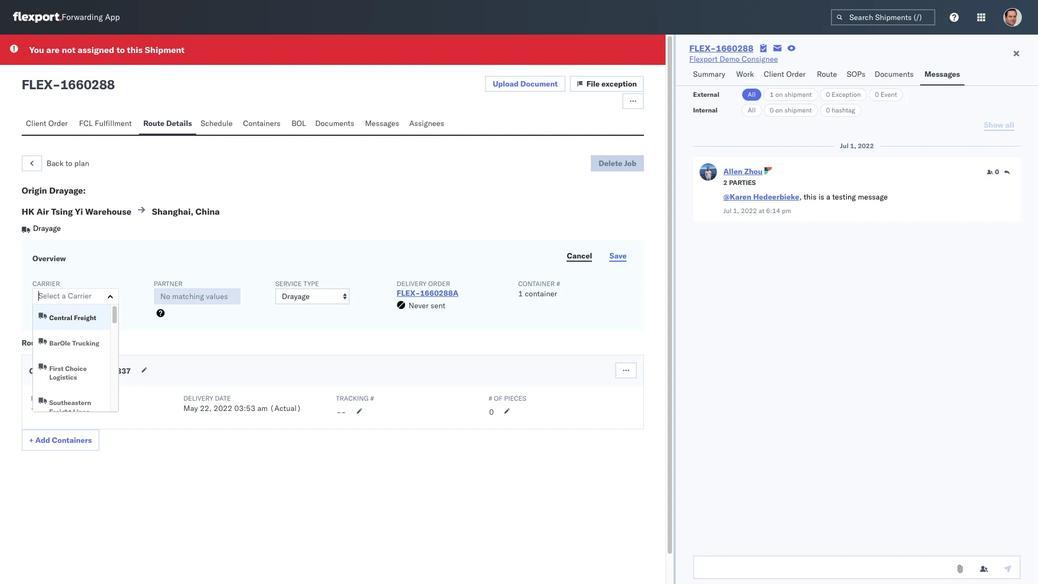 Task type: vqa. For each thing, say whether or not it's contained in the screenshot.
top Client Order
yes



Task type: describe. For each thing, give the bounding box(es) containing it.
1 vertical spatial documents button
[[311, 114, 361, 135]]

jul inside @karen hedeerbieke , this is a testing message jul 1, 2022 at 6:14 pm
[[724, 207, 732, 215]]

flexport
[[690, 54, 718, 64]]

document
[[521, 79, 558, 89]]

work button
[[732, 64, 760, 85]]

you are not assigned to this shipment
[[29, 44, 185, 55]]

hk air tsing yi warehouse
[[22, 206, 131, 217]]

allen zhou
[[724, 167, 763, 176]]

shipment for 1 on shipment
[[785, 90, 812, 98]]

partner
[[154, 280, 183, 288]]

sent
[[431, 301, 446, 311]]

route for route button
[[818, 69, 838, 79]]

internal
[[694, 106, 718, 114]]

barole
[[49, 339, 71, 347]]

trucking
[[72, 339, 99, 347]]

barole trucking
[[49, 339, 99, 347]]

upload document button
[[486, 76, 566, 92]]

message
[[858, 192, 888, 202]]

# for container # 1 container
[[557, 280, 561, 288]]

all button for 1
[[742, 88, 762, 101]]

freight for central freight
[[74, 314, 96, 322]]

03:53
[[234, 404, 256, 413]]

hk
[[22, 206, 34, 217]]

hedeerbieke
[[754, 192, 800, 202]]

plan
[[74, 159, 89, 168]]

not
[[62, 44, 75, 55]]

allen zhou button
[[724, 167, 763, 176]]

# of pieces
[[489, 394, 527, 403]]

0 for on
[[770, 106, 774, 114]]

1 vertical spatial a
[[62, 291, 66, 301]]

delivery for delivery order
[[397, 280, 427, 288]]

assigned
[[78, 44, 114, 55]]

pieces
[[505, 394, 527, 403]]

2022 inside @karen hedeerbieke , this is a testing message jul 1, 2022 at 6:14 pm
[[741, 207, 758, 215]]

1 horizontal spatial documents button
[[871, 64, 921, 85]]

save button
[[603, 248, 634, 264]]

0 vertical spatial carrier
[[32, 280, 60, 288]]

delivery for delivery date may 22, 2022 03:53 am (actual)
[[184, 394, 213, 403]]

pm
[[782, 207, 792, 215]]

(actual)
[[270, 404, 302, 413]]

tsing
[[51, 206, 73, 217]]

all button for 0
[[742, 104, 762, 117]]

+ add containers
[[29, 436, 92, 445]]

0 vertical spatial containers
[[243, 118, 281, 128]]

is
[[819, 192, 825, 202]]

0 for event
[[875, 90, 880, 98]]

fcl fulfillment
[[79, 118, 132, 128]]

you
[[29, 44, 44, 55]]

flexport demo consignee link
[[690, 54, 778, 64]]

cancel
[[567, 251, 593, 261]]

file
[[587, 79, 600, 89]]

may
[[184, 404, 198, 413]]

select
[[38, 291, 60, 301]]

southeastern freight lines
[[49, 399, 91, 416]]

origin
[[22, 185, 47, 196]]

hashtag
[[832, 106, 856, 114]]

demo
[[720, 54, 740, 64]]

1 vertical spatial documents
[[315, 118, 355, 128]]

# for tracking #
[[371, 394, 374, 403]]

order for bottommost client order button
[[48, 118, 68, 128]]

origin drayage:
[[22, 185, 86, 196]]

shanghai, china
[[152, 206, 220, 217]]

all for 0
[[748, 106, 756, 114]]

summary button
[[689, 64, 732, 85]]

@karen
[[724, 192, 752, 202]]

of
[[494, 394, 503, 403]]

external
[[694, 90, 720, 98]]

0 vertical spatial 1660288
[[716, 43, 754, 54]]

@karen hedeerbieke , this is a testing message jul 1, 2022 at 6:14 pm
[[724, 192, 888, 215]]

exception
[[832, 90, 861, 98]]

1 vertical spatial client order button
[[22, 114, 75, 135]]

assignees
[[410, 118, 444, 128]]

2 parties
[[724, 179, 756, 187]]

type
[[304, 280, 319, 288]]

+
[[29, 436, 33, 445]]

first choice logistics
[[49, 364, 87, 382]]

shanghai,
[[152, 206, 193, 217]]

exception
[[602, 79, 637, 89]]

container 1
[[29, 366, 74, 376]]

are
[[46, 44, 60, 55]]

sops button
[[843, 64, 871, 85]]

1 on shipment
[[770, 90, 812, 98]]

Search Shipments (/) text field
[[832, 9, 936, 25]]

0 vertical spatial client order button
[[760, 64, 813, 85]]

0 for hashtag
[[827, 106, 831, 114]]

0 on shipment
[[770, 106, 812, 114]]

never sent
[[409, 301, 446, 311]]

flex-1660288 link
[[690, 43, 754, 54]]

upload
[[493, 79, 519, 89]]

select a carrier
[[38, 291, 92, 301]]

--
[[337, 407, 346, 417]]

1 vertical spatial to
[[66, 159, 72, 168]]

1 horizontal spatial to
[[117, 44, 125, 55]]

shipment for 0 on shipment
[[785, 106, 812, 114]]

0 event
[[875, 90, 898, 98]]

1 vertical spatial containers
[[52, 436, 92, 445]]

cancel button
[[561, 248, 599, 264]]

flex-1660288
[[690, 43, 754, 54]]

route for route details
[[143, 118, 165, 128]]

0 horizontal spatial route
[[22, 338, 43, 348]]

never
[[409, 301, 429, 311]]

schedule
[[201, 118, 233, 128]]

on for 1
[[776, 90, 783, 98]]

2 parties button
[[724, 177, 756, 187]]

fcl fulfillment button
[[75, 114, 139, 135]]

order
[[429, 280, 451, 288]]

back to plan
[[47, 159, 89, 168]]

1 horizontal spatial carrier
[[68, 291, 92, 301]]

flex - 1660288
[[22, 76, 115, 93]]

all for 1
[[748, 90, 756, 98]]

lines
[[73, 408, 89, 416]]

1 horizontal spatial jul
[[841, 142, 849, 150]]

back
[[47, 159, 64, 168]]

sops
[[847, 69, 866, 79]]



Task type: locate. For each thing, give the bounding box(es) containing it.
summary
[[694, 69, 726, 79]]

jul down the hashtag
[[841, 142, 849, 150]]

1 vertical spatial 1
[[519, 289, 523, 299]]

1 vertical spatial client
[[26, 118, 46, 128]]

documents right bol button
[[315, 118, 355, 128]]

1 left container
[[519, 289, 523, 299]]

container up container
[[519, 280, 555, 288]]

documents
[[875, 69, 914, 79], [315, 118, 355, 128]]

0 horizontal spatial messages
[[365, 118, 399, 128]]

tracking
[[336, 394, 369, 403]]

1 horizontal spatial messages button
[[921, 64, 965, 85]]

1 all from the top
[[748, 90, 756, 98]]

on down 1 on shipment
[[776, 106, 783, 114]]

event
[[881, 90, 898, 98]]

1 horizontal spatial #
[[489, 394, 493, 403]]

messages
[[925, 69, 961, 79], [365, 118, 399, 128]]

1 vertical spatial shipment
[[785, 106, 812, 114]]

1 vertical spatial on
[[776, 106, 783, 114]]

0 vertical spatial 2022
[[858, 142, 875, 150]]

0 horizontal spatial to
[[66, 159, 72, 168]]

1 horizontal spatial delivery
[[397, 280, 427, 288]]

pickup
[[31, 394, 54, 403]]

this right ,
[[804, 192, 817, 202]]

order left fcl
[[48, 118, 68, 128]]

1 vertical spatial carrier
[[68, 291, 92, 301]]

southeastern
[[49, 399, 91, 407]]

2 horizontal spatial #
[[557, 280, 561, 288]]

1 date from the left
[[56, 394, 72, 403]]

0 horizontal spatial messages button
[[361, 114, 405, 135]]

add
[[35, 436, 50, 445]]

@karen hedeerbieke button
[[724, 192, 800, 202]]

central
[[49, 314, 72, 322]]

delivery inside delivery date may 22, 2022 03:53 am (actual)
[[184, 394, 213, 403]]

0 hashtag
[[827, 106, 856, 114]]

freight
[[74, 314, 96, 322], [49, 408, 71, 416]]

# inside 'container # 1 container'
[[557, 280, 561, 288]]

shipment
[[145, 44, 185, 55]]

2 all from the top
[[748, 106, 756, 114]]

jul down @karen
[[724, 207, 732, 215]]

all
[[748, 90, 756, 98], [748, 106, 756, 114]]

1 horizontal spatial container
[[519, 280, 555, 288]]

# up container
[[557, 280, 561, 288]]

all button
[[742, 88, 762, 101], [742, 104, 762, 117]]

warehouse
[[85, 206, 131, 217]]

0 inside button
[[996, 168, 1000, 176]]

1 horizontal spatial documents
[[875, 69, 914, 79]]

route button
[[813, 64, 843, 85]]

0 vertical spatial this
[[127, 44, 143, 55]]

0 vertical spatial a
[[827, 192, 831, 202]]

client order
[[764, 69, 806, 79], [26, 118, 68, 128]]

1 horizontal spatial client
[[764, 69, 785, 79]]

# left of
[[489, 394, 493, 403]]

on up 0 on shipment
[[776, 90, 783, 98]]

documents button right bol
[[311, 114, 361, 135]]

1 horizontal spatial date
[[215, 394, 231, 403]]

shipment down 1 on shipment
[[785, 106, 812, 114]]

1 vertical spatial 2022
[[741, 207, 758, 215]]

a inside @karen hedeerbieke , this is a testing message jul 1, 2022 at 6:14 pm
[[827, 192, 831, 202]]

container inside 'container # 1 container'
[[519, 280, 555, 288]]

client for bottommost client order button
[[26, 118, 46, 128]]

0 horizontal spatial container
[[29, 366, 65, 376]]

caiu7969337
[[77, 366, 131, 376]]

this left shipment
[[127, 44, 143, 55]]

0 button
[[987, 168, 1000, 176]]

this inside @karen hedeerbieke , this is a testing message jul 1, 2022 at 6:14 pm
[[804, 192, 817, 202]]

shipment up 0 on shipment
[[785, 90, 812, 98]]

central freight
[[49, 314, 96, 322]]

container
[[525, 289, 558, 299]]

route left the 'barole'
[[22, 338, 43, 348]]

1 inside 'container # 1 container'
[[519, 289, 523, 299]]

0 horizontal spatial delivery
[[184, 394, 213, 403]]

client order for top client order button
[[764, 69, 806, 79]]

containers left bol
[[243, 118, 281, 128]]

2 all button from the top
[[742, 104, 762, 117]]

0 horizontal spatial freight
[[49, 408, 71, 416]]

flex- for 1660288
[[690, 43, 716, 54]]

2 date from the left
[[215, 394, 231, 403]]

parties
[[730, 179, 756, 187]]

on
[[776, 90, 783, 98], [776, 106, 783, 114]]

0 vertical spatial documents button
[[871, 64, 921, 85]]

date for -
[[56, 394, 72, 403]]

0 exception
[[827, 90, 861, 98]]

carrier
[[32, 280, 60, 288], [68, 291, 92, 301]]

list box containing central freight
[[33, 305, 118, 424]]

order
[[787, 69, 806, 79], [48, 118, 68, 128]]

2 horizontal spatial 1
[[770, 90, 774, 98]]

2 vertical spatial 1
[[67, 366, 72, 376]]

freight for southeastern freight lines
[[49, 408, 71, 416]]

2 horizontal spatial 2022
[[858, 142, 875, 150]]

order up 1 on shipment
[[787, 69, 806, 79]]

0 horizontal spatial containers
[[52, 436, 92, 445]]

route inside button
[[143, 118, 165, 128]]

service type
[[276, 280, 319, 288]]

0 vertical spatial flex-
[[690, 43, 716, 54]]

am
[[258, 404, 268, 413]]

0 vertical spatial delivery
[[397, 280, 427, 288]]

date inside delivery date may 22, 2022 03:53 am (actual)
[[215, 394, 231, 403]]

flex- up never at bottom
[[397, 288, 420, 298]]

0
[[827, 90, 831, 98], [875, 90, 880, 98], [770, 106, 774, 114], [827, 106, 831, 114], [996, 168, 1000, 176], [490, 407, 494, 417]]

a right is
[[827, 192, 831, 202]]

1660288
[[716, 43, 754, 54], [60, 76, 115, 93]]

1 horizontal spatial 1
[[519, 289, 523, 299]]

date inside the pickup date - -
[[56, 394, 72, 403]]

0 horizontal spatial this
[[127, 44, 143, 55]]

documents up 'event'
[[875, 69, 914, 79]]

0 vertical spatial all
[[748, 90, 756, 98]]

1 vertical spatial 1,
[[734, 207, 740, 215]]

date
[[56, 394, 72, 403], [215, 394, 231, 403]]

carrier up central freight
[[68, 291, 92, 301]]

1 vertical spatial messages button
[[361, 114, 405, 135]]

None text field
[[154, 288, 241, 305]]

bol button
[[287, 114, 311, 135]]

date for 22,
[[215, 394, 231, 403]]

1 horizontal spatial 1,
[[851, 142, 857, 150]]

flexport demo consignee
[[690, 54, 778, 64]]

1 vertical spatial client order
[[26, 118, 68, 128]]

jul
[[841, 142, 849, 150], [724, 207, 732, 215]]

list box
[[33, 305, 118, 424]]

1 horizontal spatial flex-
[[690, 43, 716, 54]]

forwarding app link
[[13, 12, 120, 23]]

1 horizontal spatial a
[[827, 192, 831, 202]]

flex-1660288a
[[397, 288, 459, 298]]

1 vertical spatial freight
[[49, 408, 71, 416]]

flex- for 1660288a
[[397, 288, 420, 298]]

this
[[127, 44, 143, 55], [804, 192, 817, 202]]

1 shipment from the top
[[785, 90, 812, 98]]

container up "pickup"
[[29, 366, 65, 376]]

logistics
[[49, 374, 77, 382]]

choice
[[65, 364, 87, 373]]

1 horizontal spatial order
[[787, 69, 806, 79]]

None field
[[38, 289, 41, 303]]

file exception
[[587, 79, 637, 89]]

a right 'select'
[[62, 291, 66, 301]]

1 vertical spatial container
[[29, 366, 65, 376]]

testing
[[833, 192, 857, 202]]

on for 0
[[776, 106, 783, 114]]

2022 inside delivery date may 22, 2022 03:53 am (actual)
[[214, 404, 232, 413]]

route inside button
[[818, 69, 838, 79]]

freight right central
[[74, 314, 96, 322]]

1 all button from the top
[[742, 88, 762, 101]]

save
[[610, 251, 627, 261]]

1 up 0 on shipment
[[770, 90, 774, 98]]

0 horizontal spatial client order button
[[22, 114, 75, 135]]

0 vertical spatial container
[[519, 280, 555, 288]]

1 horizontal spatial freight
[[74, 314, 96, 322]]

carrier up 'select'
[[32, 280, 60, 288]]

2 horizontal spatial route
[[818, 69, 838, 79]]

1 vertical spatial all button
[[742, 104, 762, 117]]

0 vertical spatial messages button
[[921, 64, 965, 85]]

2 vertical spatial route
[[22, 338, 43, 348]]

0 vertical spatial client
[[764, 69, 785, 79]]

freight inside southeastern freight lines
[[49, 408, 71, 416]]

1 vertical spatial messages
[[365, 118, 399, 128]]

0 horizontal spatial 2022
[[214, 404, 232, 413]]

# right tracking
[[371, 394, 374, 403]]

documents button
[[871, 64, 921, 85], [311, 114, 361, 135]]

0 horizontal spatial a
[[62, 291, 66, 301]]

,
[[800, 192, 802, 202]]

1, inside @karen hedeerbieke , this is a testing message jul 1, 2022 at 6:14 pm
[[734, 207, 740, 215]]

0 horizontal spatial 1
[[67, 366, 72, 376]]

overview
[[32, 254, 66, 263]]

0 for exception
[[827, 90, 831, 98]]

0 vertical spatial 1,
[[851, 142, 857, 150]]

0 vertical spatial documents
[[875, 69, 914, 79]]

2 on from the top
[[776, 106, 783, 114]]

1, down the hashtag
[[851, 142, 857, 150]]

#
[[557, 280, 561, 288], [371, 394, 374, 403], [489, 394, 493, 403]]

order for top client order button
[[787, 69, 806, 79]]

0 vertical spatial jul
[[841, 142, 849, 150]]

2 shipment from the top
[[785, 106, 812, 114]]

1 on from the top
[[776, 90, 783, 98]]

1 vertical spatial all
[[748, 106, 756, 114]]

1 horizontal spatial 2022
[[741, 207, 758, 215]]

allen
[[724, 167, 743, 176]]

1 horizontal spatial this
[[804, 192, 817, 202]]

client down consignee
[[764, 69, 785, 79]]

1, down @karen
[[734, 207, 740, 215]]

1 vertical spatial jul
[[724, 207, 732, 215]]

0 horizontal spatial carrier
[[32, 280, 60, 288]]

6:14
[[767, 207, 781, 215]]

flex
[[22, 76, 52, 93]]

1 vertical spatial 1660288
[[60, 76, 115, 93]]

client order up 1 on shipment
[[764, 69, 806, 79]]

0 horizontal spatial 1660288
[[60, 76, 115, 93]]

0 horizontal spatial client
[[26, 118, 46, 128]]

1 vertical spatial this
[[804, 192, 817, 202]]

1 vertical spatial flex-
[[397, 288, 420, 298]]

documents button up 'event'
[[871, 64, 921, 85]]

messages for right messages button
[[925, 69, 961, 79]]

0 vertical spatial to
[[117, 44, 125, 55]]

1 right first
[[67, 366, 72, 376]]

client down 'flex'
[[26, 118, 46, 128]]

0 horizontal spatial documents
[[315, 118, 355, 128]]

containers right add
[[52, 436, 92, 445]]

route details
[[143, 118, 192, 128]]

container # 1 container
[[519, 280, 561, 299]]

1660288 up flexport demo consignee
[[716, 43, 754, 54]]

messages for the bottommost messages button
[[365, 118, 399, 128]]

freight down 'southeastern'
[[49, 408, 71, 416]]

None text field
[[694, 556, 1021, 579]]

drayage
[[33, 223, 61, 233]]

forwarding
[[62, 12, 103, 22]]

0 vertical spatial messages
[[925, 69, 961, 79]]

forwarding app
[[62, 12, 120, 22]]

client order button up 1 on shipment
[[760, 64, 813, 85]]

bol
[[292, 118, 306, 128]]

containers button
[[239, 114, 287, 135]]

1 vertical spatial order
[[48, 118, 68, 128]]

client order for bottommost client order button
[[26, 118, 68, 128]]

to left plan
[[66, 159, 72, 168]]

0 horizontal spatial flex-
[[397, 288, 420, 298]]

0 horizontal spatial jul
[[724, 207, 732, 215]]

0 vertical spatial 1
[[770, 90, 774, 98]]

1 vertical spatial route
[[143, 118, 165, 128]]

work
[[737, 69, 755, 79]]

container for container # 1 container
[[519, 280, 555, 288]]

route up 0 exception
[[818, 69, 838, 79]]

details
[[166, 118, 192, 128]]

pickup date - -
[[31, 394, 72, 413]]

flexport. image
[[13, 12, 62, 23]]

delivery order
[[397, 280, 451, 288]]

client for top client order button
[[764, 69, 785, 79]]

flex-
[[690, 43, 716, 54], [397, 288, 420, 298]]

client order left fcl
[[26, 118, 68, 128]]

1660288 down assigned
[[60, 76, 115, 93]]

0 vertical spatial route
[[818, 69, 838, 79]]

container for container 1
[[29, 366, 65, 376]]

zhou
[[745, 167, 763, 176]]

2022 up message
[[858, 142, 875, 150]]

delivery up flex-1660288a button
[[397, 280, 427, 288]]

delivery up 22, at the left bottom
[[184, 394, 213, 403]]

route left details
[[143, 118, 165, 128]]

2022 right 22, at the left bottom
[[214, 404, 232, 413]]

fcl
[[79, 118, 93, 128]]

0 horizontal spatial order
[[48, 118, 68, 128]]

0 vertical spatial freight
[[74, 314, 96, 322]]

to right assigned
[[117, 44, 125, 55]]

1 horizontal spatial client order
[[764, 69, 806, 79]]

0 vertical spatial on
[[776, 90, 783, 98]]

2022 left "at"
[[741, 207, 758, 215]]

flex- up flexport
[[690, 43, 716, 54]]

drayage:
[[49, 185, 86, 196]]

0 horizontal spatial 1,
[[734, 207, 740, 215]]

0 vertical spatial all button
[[742, 88, 762, 101]]

client order button left fcl
[[22, 114, 75, 135]]

assignees button
[[405, 114, 451, 135]]

2 vertical spatial 2022
[[214, 404, 232, 413]]

1 horizontal spatial messages
[[925, 69, 961, 79]]

0 vertical spatial client order
[[764, 69, 806, 79]]

first
[[49, 364, 64, 373]]



